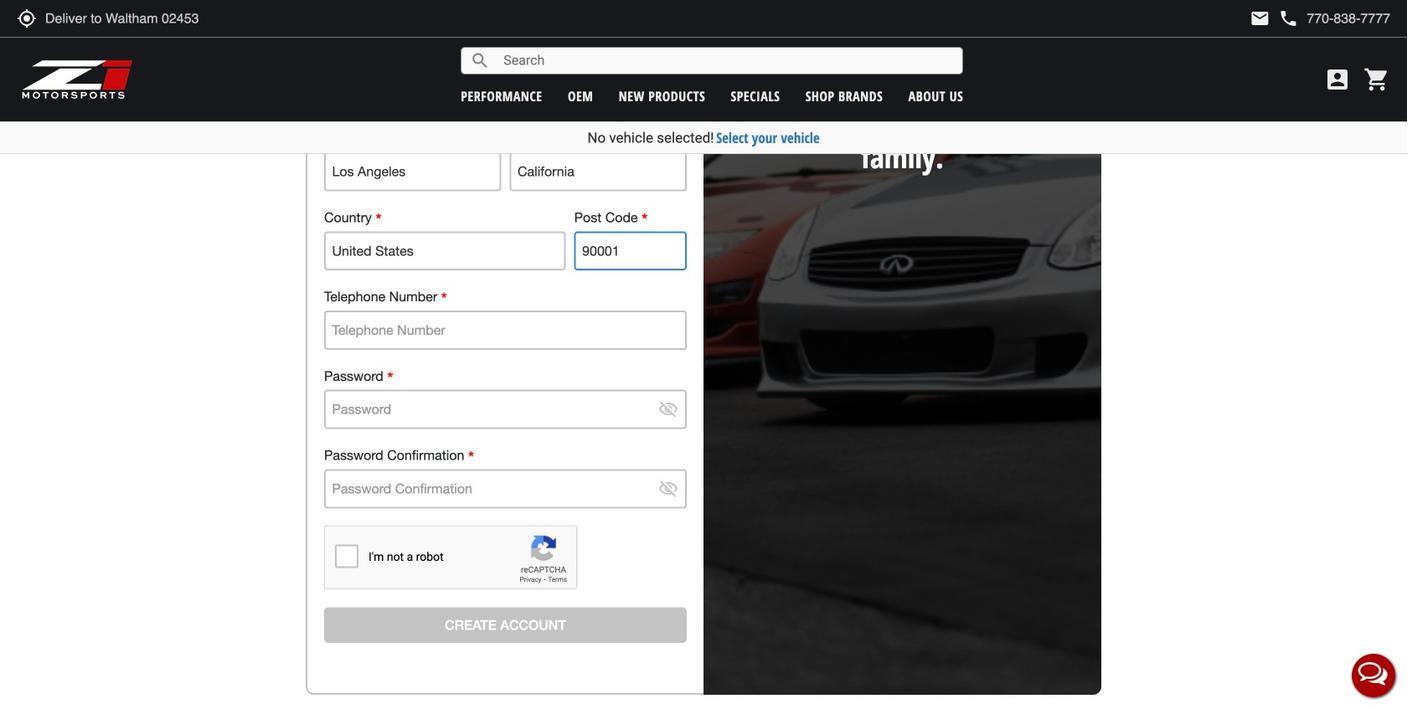 Task type: vqa. For each thing, say whether or not it's contained in the screenshot.
Search search field
yes



Task type: describe. For each thing, give the bounding box(es) containing it.
Post Code text field
[[575, 232, 687, 271]]

z1 motorsports logo image
[[21, 59, 134, 101]]

State/​Province text field
[[510, 152, 687, 191]]

City text field
[[324, 152, 502, 191]]

Telephone Number text field
[[324, 311, 687, 350]]

Password Confirmation password field
[[324, 470, 687, 509]]



Task type: locate. For each thing, give the bounding box(es) containing it.
Street Address text field
[[324, 0, 687, 33]]

Password password field
[[324, 390, 687, 430]]

Search search field
[[490, 48, 963, 74]]

Apartment, Suite or Bldg. text field
[[324, 73, 687, 112]]



